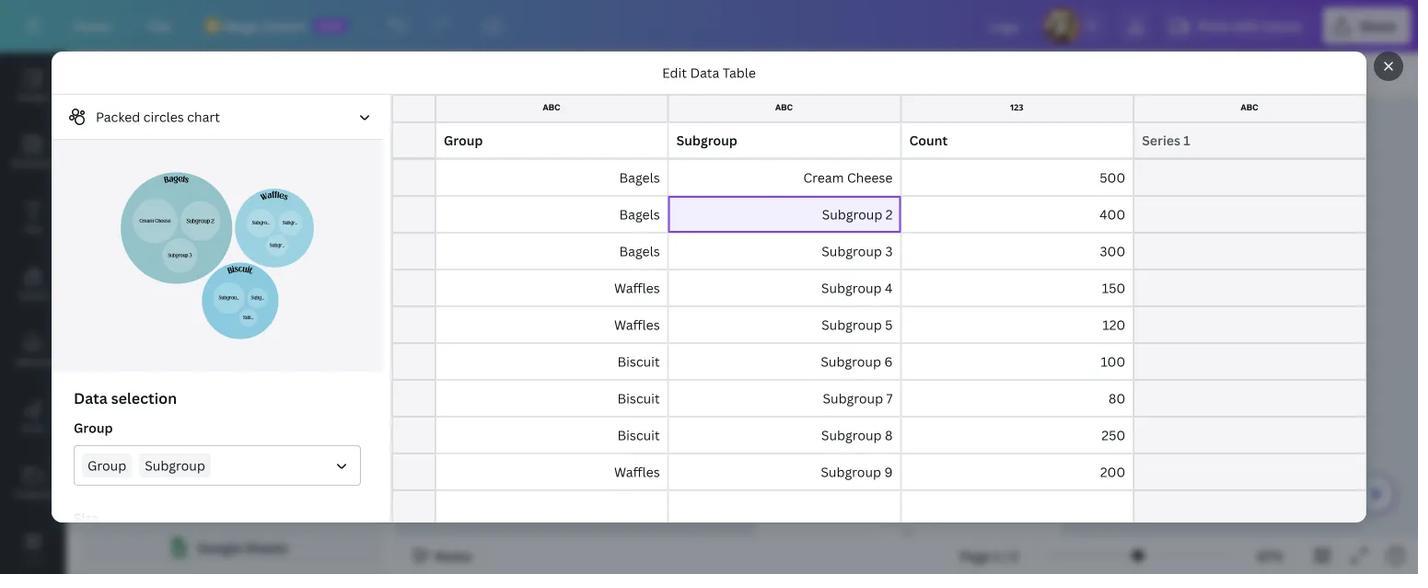 Task type: describe. For each thing, give the bounding box(es) containing it.
page for page 1
[[755, 124, 785, 141]]

draw
[[22, 422, 45, 434]]

expand data table
[[186, 163, 299, 180]]

data inside dropdown button
[[106, 456, 131, 471]]

projects
[[15, 488, 52, 501]]

expand data table button
[[77, 153, 386, 190]]

notes
[[435, 548, 472, 565]]

text
[[24, 223, 42, 235]]

google
[[198, 539, 242, 557]]

chart
[[187, 108, 220, 126]]

data
[[236, 163, 264, 180]]

- for page 1 -
[[798, 124, 803, 141]]

0 vertical spatial group
[[74, 420, 113, 437]]

page 1 / 2 button
[[953, 542, 1026, 571]]

2 inside button
[[1012, 548, 1019, 565]]

toro
[[861, 257, 956, 315]]

page 2 -
[[755, 482, 806, 500]]

side panel tab list
[[0, 53, 66, 575]]

page 1 -
[[755, 124, 806, 141]]

0 horizontal spatial 2
[[788, 482, 795, 500]]

design button
[[0, 53, 66, 119]]

/
[[1003, 548, 1009, 565]]

packed
[[96, 108, 140, 126]]

home
[[74, 17, 111, 35]]

add
[[81, 456, 103, 471]]

edit
[[662, 64, 687, 82]]

studios
[[837, 297, 980, 354]]

canva assistant image
[[1365, 484, 1387, 506]]

add data button
[[74, 445, 390, 482]]

size
[[74, 510, 99, 527]]

elements button
[[0, 119, 66, 185]]

new
[[319, 19, 343, 32]]

text button
[[0, 185, 66, 252]]

notes button
[[405, 542, 479, 571]]

magic switch
[[224, 17, 306, 35]]

draw button
[[0, 384, 66, 450]]

table
[[723, 64, 756, 82]]

1 vertical spatial group
[[88, 457, 126, 475]]

google sheets
[[198, 539, 288, 557]]

circles
[[143, 108, 184, 126]]

page 1 / 2
[[961, 548, 1019, 565]]

Design title text field
[[975, 7, 1036, 44]]

main menu bar
[[0, 0, 1419, 53]]

design
[[18, 90, 48, 103]]

table
[[267, 163, 299, 180]]

Page title text field
[[806, 482, 830, 500]]

page for page 2
[[755, 482, 785, 500]]

subgroup
[[145, 457, 205, 475]]

1 for /
[[994, 548, 1000, 565]]

home link
[[59, 7, 126, 44]]



Task type: locate. For each thing, give the bounding box(es) containing it.
- left page title text field
[[798, 124, 803, 141]]

1 vertical spatial -
[[798, 482, 803, 500]]

add data
[[81, 456, 131, 471]]

brand button
[[0, 252, 66, 318]]

Select chart type button
[[59, 102, 376, 132]]

Edit value text field
[[436, 123, 669, 159], [669, 123, 901, 159], [901, 123, 1134, 159], [1134, 123, 1367, 159], [901, 159, 1134, 196], [669, 196, 901, 233], [901, 196, 1134, 233], [1134, 196, 1367, 233], [163, 228, 244, 265], [1134, 233, 1367, 270], [82, 265, 163, 302], [163, 265, 244, 302], [244, 265, 325, 302], [325, 265, 406, 302], [669, 270, 901, 307], [1134, 270, 1367, 307], [244, 302, 325, 339], [325, 302, 406, 339], [82, 339, 163, 376], [436, 344, 669, 380], [669, 344, 901, 380], [1134, 344, 1367, 380], [163, 376, 244, 413], [436, 380, 669, 417], [82, 413, 163, 450], [244, 413, 325, 450], [436, 417, 669, 454], [669, 417, 901, 454], [901, 417, 1134, 454], [436, 454, 669, 491], [901, 454, 1134, 491], [1134, 454, 1367, 491], [1134, 491, 1367, 528]]

1 inside button
[[994, 548, 1000, 565]]

1 horizontal spatial 2
[[1012, 548, 1019, 565]]

group up size
[[88, 457, 126, 475]]

page left page title text box
[[755, 482, 785, 500]]

sheets
[[245, 539, 288, 557]]

Page title text field
[[806, 123, 830, 142]]

2
[[788, 482, 795, 500], [1012, 548, 1019, 565]]

data left selection
[[74, 389, 108, 409]]

page inside page 1 / 2 button
[[961, 548, 990, 565]]

page left "/"
[[961, 548, 990, 565]]

uploads button
[[0, 318, 66, 384]]

-
[[798, 124, 803, 141], [798, 482, 803, 500]]

0 vertical spatial 1
[[788, 124, 795, 141]]

magic
[[224, 17, 261, 35]]

2 right "/"
[[1012, 548, 1019, 565]]

edit data table
[[662, 64, 756, 82]]

data left chart
[[136, 114, 166, 131]]

brand
[[20, 289, 47, 302]]

google sheets button
[[81, 530, 382, 567]]

1 left "/"
[[994, 548, 1000, 565]]

apps button
[[0, 517, 66, 575]]

- for page 2 -
[[798, 482, 803, 500]]

0 horizontal spatial 1
[[788, 124, 795, 141]]

data inside button
[[136, 114, 166, 131]]

apps
[[22, 555, 45, 567]]

0 vertical spatial page
[[755, 124, 785, 141]]

1
[[788, 124, 795, 141], [994, 548, 1000, 565]]

group up add
[[74, 420, 113, 437]]

0 vertical spatial -
[[798, 124, 803, 141]]

data right edit
[[690, 64, 720, 82]]

group
[[725, 60, 823, 89]]

packed circles chart
[[96, 108, 220, 126]]

switch
[[264, 17, 306, 35]]

data
[[690, 64, 720, 82], [136, 114, 166, 131], [74, 389, 108, 409], [106, 456, 131, 471]]

page
[[755, 124, 785, 141], [755, 482, 785, 500], [961, 548, 990, 565]]

1 horizontal spatial 1
[[994, 548, 1000, 565]]

Edit value text field
[[436, 159, 669, 196], [669, 159, 901, 196], [1134, 159, 1367, 196], [436, 196, 669, 233], [82, 228, 163, 265], [244, 228, 325, 265], [325, 228, 406, 265], [436, 233, 669, 270], [669, 233, 901, 270], [901, 233, 1134, 270], [436, 270, 669, 307], [901, 270, 1134, 307], [82, 302, 163, 339], [163, 302, 244, 339], [436, 307, 669, 344], [669, 307, 901, 344], [901, 307, 1134, 344], [1134, 307, 1367, 344], [163, 339, 244, 376], [244, 339, 325, 376], [325, 339, 406, 376], [901, 344, 1134, 380], [82, 376, 163, 413], [244, 376, 325, 413], [325, 376, 406, 413], [669, 380, 901, 417], [901, 380, 1134, 417], [1134, 380, 1367, 417], [163, 413, 244, 450], [325, 413, 406, 450], [1134, 417, 1367, 454], [669, 454, 901, 491], [436, 491, 669, 528], [669, 491, 901, 528], [901, 491, 1134, 528]]

1 vertical spatial 1
[[994, 548, 1000, 565]]

2 vertical spatial page
[[961, 548, 990, 565]]

- left page title text box
[[798, 482, 803, 500]]

1 vertical spatial page
[[755, 482, 785, 500]]

expand
[[186, 163, 233, 180]]

data button
[[81, 105, 221, 140]]

2 left page title text box
[[788, 482, 795, 500]]

elements
[[12, 157, 54, 169]]

2 - from the top
[[798, 482, 803, 500]]

show pages image
[[864, 525, 953, 540]]

data right add
[[106, 456, 131, 471]]

group
[[74, 420, 113, 437], [88, 457, 126, 475]]

data selection
[[74, 389, 177, 409]]

1 left page title text field
[[788, 124, 795, 141]]

0 vertical spatial 2
[[788, 482, 795, 500]]

selection
[[111, 389, 177, 409]]

projects button
[[0, 450, 66, 517]]

1 vertical spatial 2
[[1012, 548, 1019, 565]]

1 - from the top
[[798, 124, 803, 141]]

page left page title text field
[[755, 124, 785, 141]]

1 for -
[[788, 124, 795, 141]]

uploads
[[15, 356, 52, 368]]



Task type: vqa. For each thing, say whether or not it's contained in the screenshot.
Drop.
no



